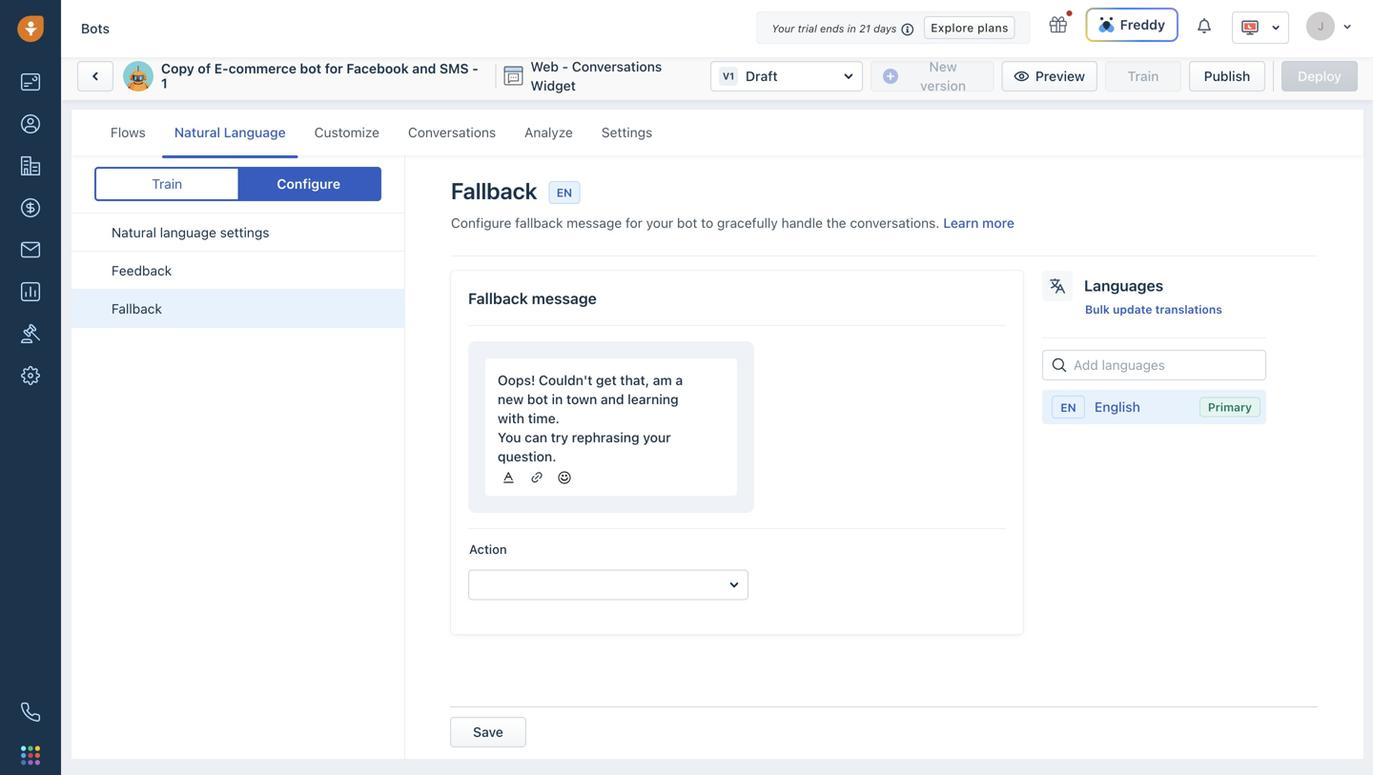 Task type: vqa. For each thing, say whether or not it's contained in the screenshot.
Freddy
yes



Task type: describe. For each thing, give the bounding box(es) containing it.
freshworks switcher image
[[21, 746, 40, 765]]

ic_arrow_down image
[[1271, 21, 1281, 34]]

phone image
[[21, 703, 40, 722]]

freddy
[[1120, 17, 1165, 32]]

your
[[772, 22, 795, 35]]

ic_arrow_down image
[[1343, 21, 1352, 32]]

explore plans
[[931, 21, 1009, 34]]

plans
[[977, 21, 1009, 34]]

ic_info_icon image
[[901, 21, 915, 37]]

days
[[874, 22, 897, 35]]

freddy button
[[1086, 8, 1179, 42]]



Task type: locate. For each thing, give the bounding box(es) containing it.
missing translation "unavailable" for locale "en-us" image
[[1241, 18, 1260, 37]]

explore plans button
[[924, 16, 1015, 39]]

your trial ends in 21 days
[[772, 22, 897, 35]]

explore
[[931, 21, 974, 34]]

bell regular image
[[1198, 17, 1213, 35]]

bots
[[81, 21, 110, 36]]

phone element
[[11, 693, 50, 731]]

trial
[[798, 22, 817, 35]]

21
[[859, 22, 871, 35]]

ends
[[820, 22, 844, 35]]

in
[[847, 22, 856, 35]]

properties image
[[21, 324, 40, 343]]



